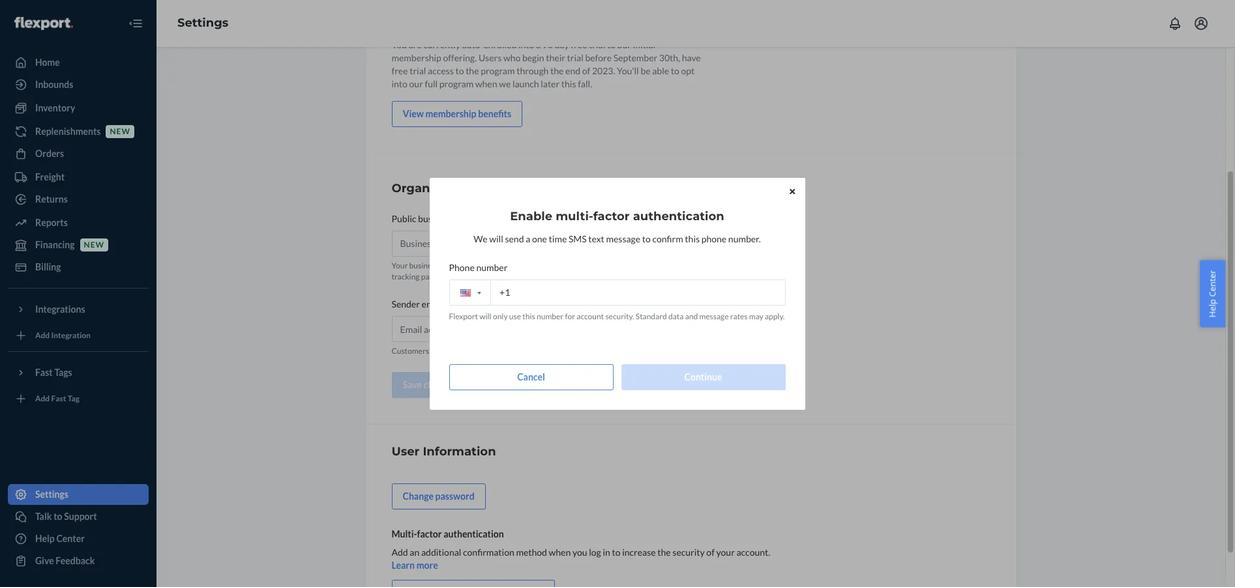 Task type: describe. For each thing, give the bounding box(es) containing it.
account
[[577, 311, 604, 321]]

close image
[[790, 188, 795, 196]]

data
[[669, 311, 684, 321]]

help
[[1207, 299, 1219, 318]]

confirm
[[653, 233, 684, 244]]

continue
[[685, 371, 723, 382]]

enable multi-factor authentication dialog
[[430, 178, 805, 410]]

1 (702) 123-4567 telephone field
[[449, 279, 786, 306]]

0 vertical spatial message
[[606, 233, 641, 244]]

rates
[[731, 311, 748, 321]]

help center button
[[1200, 260, 1225, 327]]

0 vertical spatial number
[[477, 262, 508, 273]]

one
[[532, 233, 547, 244]]

flexport will only use this number for account security. standard data and message rates may apply.
[[449, 311, 785, 321]]

0 vertical spatial this
[[685, 233, 700, 244]]

continue button
[[622, 364, 786, 390]]

standard
[[636, 311, 667, 321]]

and
[[686, 311, 698, 321]]

will for flexport
[[480, 311, 492, 321]]

only
[[493, 311, 508, 321]]

for
[[565, 311, 576, 321]]

cancel
[[518, 371, 545, 382]]

apply.
[[765, 311, 785, 321]]

phone
[[702, 233, 727, 244]]

factor
[[594, 209, 630, 223]]

phone number
[[449, 262, 508, 273]]

we
[[474, 233, 488, 244]]

send
[[505, 233, 524, 244]]



Task type: vqa. For each thing, say whether or not it's contained in the screenshot.
text
yes



Task type: locate. For each thing, give the bounding box(es) containing it.
center
[[1207, 270, 1219, 297]]

1 vertical spatial number
[[537, 311, 564, 321]]

to
[[643, 233, 651, 244]]

text
[[589, 233, 605, 244]]

will right the we
[[490, 233, 504, 244]]

united states: + 1 image
[[477, 292, 481, 294]]

0 horizontal spatial this
[[523, 311, 536, 321]]

will
[[490, 233, 504, 244], [480, 311, 492, 321]]

0 vertical spatial will
[[490, 233, 504, 244]]

multi-
[[556, 209, 594, 223]]

this left the phone
[[685, 233, 700, 244]]

1 vertical spatial will
[[480, 311, 492, 321]]

number
[[477, 262, 508, 273], [537, 311, 564, 321]]

0 horizontal spatial message
[[606, 233, 641, 244]]

number left for
[[537, 311, 564, 321]]

this
[[685, 233, 700, 244], [523, 311, 536, 321]]

security.
[[606, 311, 635, 321]]

this right use
[[523, 311, 536, 321]]

cancel button
[[449, 364, 614, 390]]

1 horizontal spatial message
[[700, 311, 729, 321]]

message
[[606, 233, 641, 244], [700, 311, 729, 321]]

1 horizontal spatial this
[[685, 233, 700, 244]]

0 horizontal spatial number
[[477, 262, 508, 273]]

authentication
[[633, 209, 725, 223]]

will for we
[[490, 233, 504, 244]]

a
[[526, 233, 531, 244]]

message left to
[[606, 233, 641, 244]]

message right and
[[700, 311, 729, 321]]

enable
[[510, 209, 553, 223]]

enable multi-factor authentication
[[510, 209, 725, 223]]

will left only on the bottom of page
[[480, 311, 492, 321]]

may
[[750, 311, 764, 321]]

1 vertical spatial message
[[700, 311, 729, 321]]

use
[[510, 311, 521, 321]]

flexport
[[449, 311, 478, 321]]

help center
[[1207, 270, 1219, 318]]

time
[[549, 233, 567, 244]]

1 vertical spatial this
[[523, 311, 536, 321]]

number up united states: + 1 icon
[[477, 262, 508, 273]]

phone
[[449, 262, 475, 273]]

we will send a one time sms text message to confirm this phone number.
[[474, 233, 761, 244]]

sms
[[569, 233, 587, 244]]

number.
[[729, 233, 761, 244]]

1 horizontal spatial number
[[537, 311, 564, 321]]



